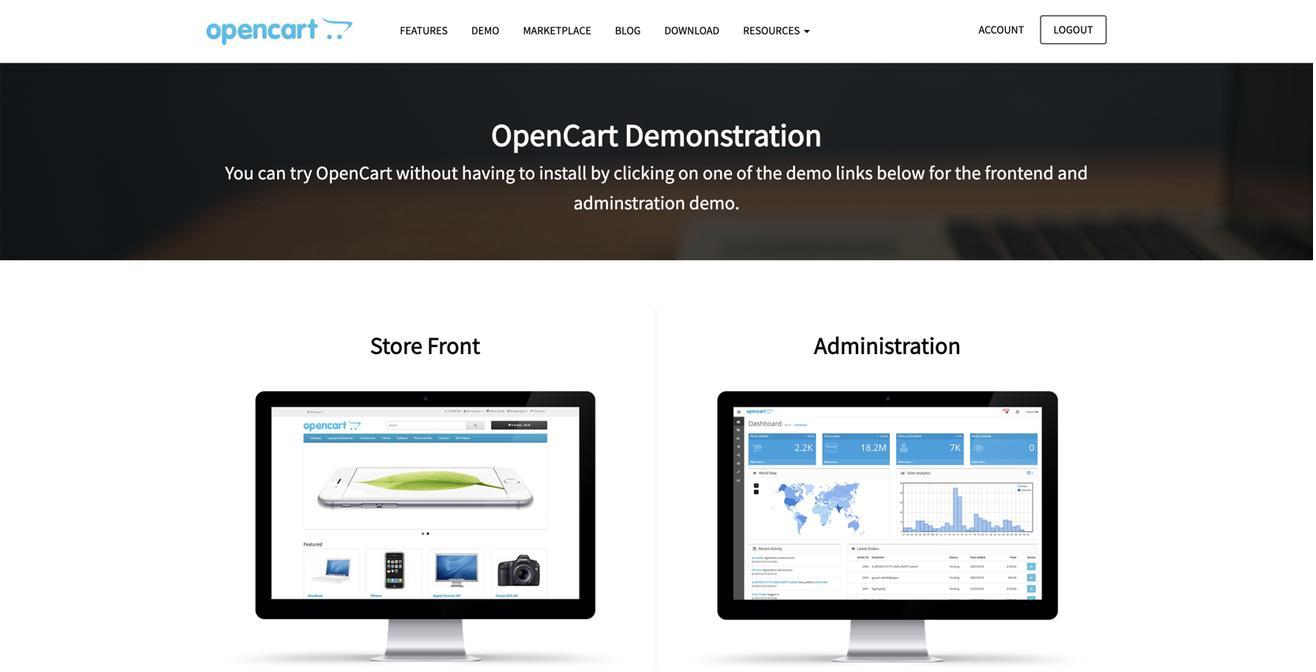 Task type: describe. For each thing, give the bounding box(es) containing it.
links
[[836, 161, 873, 185]]

without
[[396, 161, 458, 185]]

blog link
[[603, 17, 653, 44]]

1 vertical spatial front
[[445, 492, 490, 508]]

on
[[678, 161, 699, 185]]

to
[[519, 161, 535, 185]]

of
[[737, 161, 752, 185]]

store front
[[370, 331, 480, 360]]

features link
[[388, 17, 460, 44]]

demo inside "opencart demonstration you can try opencart without having to install by clicking on one of the demo links below for the frontend and adminstration demo."
[[786, 161, 832, 185]]

view administration login & password: demo
[[799, 482, 976, 518]]

you
[[225, 161, 254, 185]]

0 vertical spatial opencart
[[491, 115, 618, 155]]

resources
[[743, 23, 802, 38]]

and
[[1058, 161, 1088, 185]]

by
[[591, 161, 610, 185]]

try
[[290, 161, 312, 185]]

demo inside view administration login & password: demo
[[939, 503, 976, 518]]

frontend
[[985, 161, 1054, 185]]

logout link
[[1040, 15, 1107, 44]]

0 vertical spatial front
[[427, 331, 480, 360]]

administration inside view administration login & password: demo
[[849, 482, 963, 498]]

0 vertical spatial administration
[[814, 331, 961, 360]]

view for store
[[361, 492, 394, 508]]

opencart demonstration you can try opencart without having to install by clicking on one of the demo links below for the frontend and adminstration demo.
[[225, 115, 1088, 215]]

opencart - demo image
[[207, 17, 353, 45]]

adminstration
[[574, 191, 685, 215]]

logout
[[1054, 23, 1093, 37]]

2 the from the left
[[955, 161, 981, 185]]

1 vertical spatial store
[[398, 492, 441, 508]]



Task type: locate. For each thing, give the bounding box(es) containing it.
1 the from the left
[[756, 161, 782, 185]]

1 vertical spatial demo
[[939, 503, 976, 518]]

1 vertical spatial opencart
[[316, 161, 392, 185]]

install
[[539, 161, 587, 185]]

demo.
[[689, 191, 740, 215]]

features
[[400, 23, 448, 38]]

clicking
[[614, 161, 674, 185]]

blog
[[615, 23, 641, 38]]

demo right the password:
[[939, 503, 976, 518]]

0 vertical spatial store
[[370, 331, 423, 360]]

opencart right try
[[316, 161, 392, 185]]

can
[[258, 161, 286, 185]]

login
[[799, 503, 840, 518]]

marketplace link
[[511, 17, 603, 44]]

store
[[370, 331, 423, 360], [398, 492, 441, 508]]

the right the of
[[756, 161, 782, 185]]

password:
[[858, 503, 935, 518]]

below
[[877, 161, 925, 185]]

for
[[929, 161, 951, 185]]

demo
[[471, 23, 499, 38]]

opencart up install
[[491, 115, 618, 155]]

resources link
[[731, 17, 822, 44]]

1 horizontal spatial opencart
[[491, 115, 618, 155]]

view for administration
[[812, 482, 845, 498]]

1 vertical spatial administration
[[849, 482, 963, 498]]

demo left the links
[[786, 161, 832, 185]]

view
[[812, 482, 845, 498], [361, 492, 394, 508]]

0 horizontal spatial opencart
[[316, 161, 392, 185]]

marketplace
[[523, 23, 591, 38]]

&
[[845, 503, 854, 518]]

having
[[462, 161, 515, 185]]

1 horizontal spatial demo
[[939, 503, 976, 518]]

account
[[979, 23, 1024, 37]]

administration
[[814, 331, 961, 360], [849, 482, 963, 498]]

opencart
[[491, 115, 618, 155], [316, 161, 392, 185]]

view inside view administration login & password: demo
[[812, 482, 845, 498]]

view store front
[[361, 492, 490, 508]]

the right for
[[955, 161, 981, 185]]

1 horizontal spatial view
[[812, 482, 845, 498]]

download
[[664, 23, 720, 38]]

0 horizontal spatial view
[[361, 492, 394, 508]]

0 vertical spatial demo
[[786, 161, 832, 185]]

front
[[427, 331, 480, 360], [445, 492, 490, 508]]

demo
[[786, 161, 832, 185], [939, 503, 976, 518]]

one
[[703, 161, 733, 185]]

view store front link
[[195, 308, 656, 669]]

0 horizontal spatial demo
[[786, 161, 832, 185]]

the
[[756, 161, 782, 185], [955, 161, 981, 185]]

0 horizontal spatial the
[[756, 161, 782, 185]]

1 horizontal spatial the
[[955, 161, 981, 185]]

download link
[[653, 17, 731, 44]]

demo link
[[460, 17, 511, 44]]

account link
[[965, 15, 1038, 44]]

demonstration
[[625, 115, 822, 155]]



Task type: vqa. For each thing, say whether or not it's contained in the screenshot.
bottommost "OpenCart"
yes



